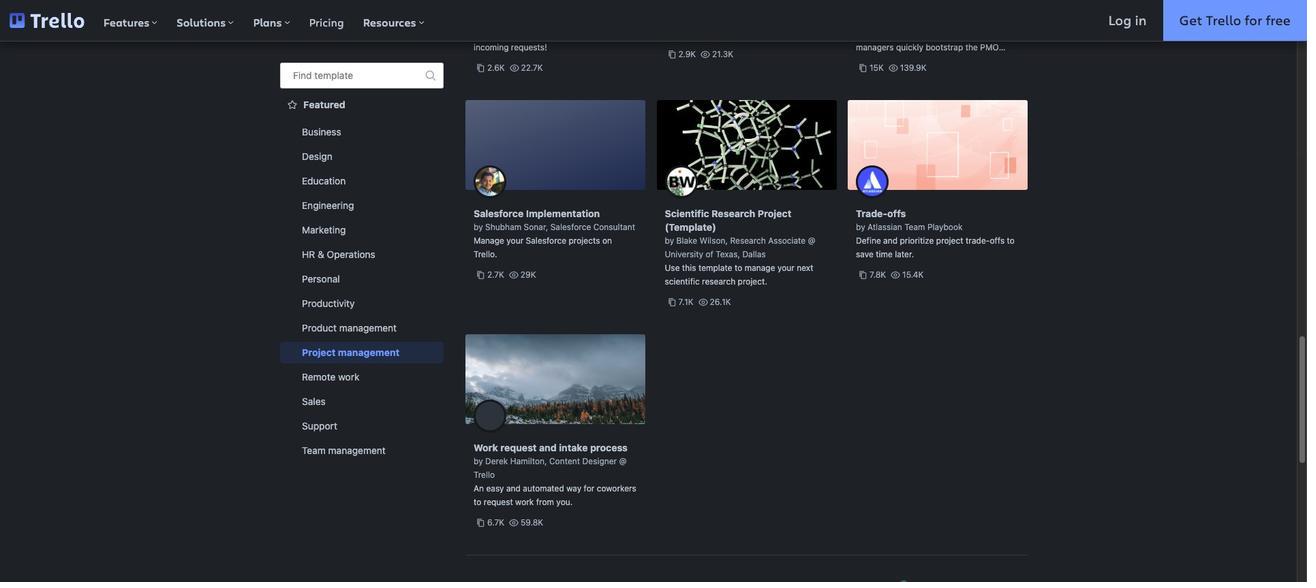 Task type: vqa. For each thing, say whether or not it's contained in the screenshot.
Add board image
no



Task type: locate. For each thing, give the bounding box(es) containing it.
2 horizontal spatial of
[[706, 250, 714, 260]]

management inside product management link
[[339, 322, 397, 334]]

engineering link
[[280, 195, 444, 217]]

management for team management
[[328, 445, 386, 457]]

0 vertical spatial and
[[884, 236, 898, 246]]

template inside a simple template with valuable links to resources that will help program managers quickly bootstrap the pmo team.
[[892, 15, 925, 25]]

plans
[[253, 15, 282, 30]]

2.6k
[[487, 63, 505, 73]]

0 vertical spatial template
[[892, 15, 925, 25]]

offs up "atlassian"
[[888, 208, 906, 220]]

@
[[808, 236, 816, 246], [619, 457, 627, 467]]

of
[[532, 15, 540, 25], [593, 29, 601, 39], [706, 250, 714, 260]]

1 horizontal spatial work
[[515, 498, 534, 508]]

0 horizontal spatial work
[[338, 372, 360, 383]]

1 vertical spatial your
[[778, 263, 795, 273]]

of for learn
[[593, 29, 601, 39]]

easy
[[486, 484, 504, 494]]

in-
[[607, 15, 617, 25]]

hr & operations link
[[280, 244, 444, 266]]

management down productivity link
[[339, 322, 397, 334]]

derek hamilton, content designer @ trello image
[[474, 400, 507, 433]]

project up remote
[[302, 347, 336, 359]]

most
[[585, 15, 604, 25]]

sales link
[[280, 391, 444, 413]]

work
[[338, 372, 360, 383], [515, 498, 534, 508]]

you.
[[557, 498, 573, 508]]

to inside a simple template with valuable links to resources that will help program managers quickly bootstrap the pmo team.
[[1000, 15, 1008, 25]]

template up featured
[[315, 70, 353, 81]]

0 horizontal spatial template
[[315, 70, 353, 81]]

0 horizontal spatial offs
[[888, 208, 906, 220]]

education link
[[280, 170, 444, 192]]

salesforce down sonar,
[[526, 236, 567, 246]]

0 horizontal spatial for
[[584, 484, 595, 494]]

team up prioritize
[[905, 222, 925, 232]]

2 vertical spatial salesforce
[[526, 236, 567, 246]]

1 vertical spatial template
[[315, 70, 353, 81]]

links
[[980, 15, 998, 25]]

2 vertical spatial management
[[328, 445, 386, 457]]

1 vertical spatial team
[[302, 445, 326, 457]]

hr & operations
[[302, 249, 376, 260]]

0 vertical spatial trello
[[1206, 11, 1242, 29]]

of right two
[[532, 15, 540, 25]]

0 vertical spatial team
[[905, 222, 925, 232]]

template inside scientific research project (template) by blake wilson, research associate @ university of texas, dallas use this template to manage your next scientific research project.
[[699, 263, 733, 273]]

0 horizontal spatial and
[[506, 484, 521, 494]]

management for project management
[[338, 347, 400, 359]]

of left all
[[593, 29, 601, 39]]

0 vertical spatial management
[[339, 322, 397, 334]]

work left from
[[515, 498, 534, 508]]

1 horizontal spatial your
[[778, 263, 795, 273]]

to down texas,
[[735, 263, 743, 273]]

on
[[603, 236, 612, 246]]

by up the manage
[[474, 222, 483, 232]]

research up dallas
[[730, 236, 766, 246]]

project up associate
[[758, 208, 792, 220]]

0 vertical spatial work
[[338, 372, 360, 383]]

2 vertical spatial and
[[506, 484, 521, 494]]

1 vertical spatial trello
[[474, 470, 495, 481]]

a simple template with valuable links to resources that will help program managers quickly bootstrap the pmo team.
[[856, 15, 1008, 66]]

and up content
[[539, 442, 557, 454]]

1 horizontal spatial project
[[758, 208, 792, 220]]

0 horizontal spatial trello
[[474, 470, 495, 481]]

to right trade-
[[1007, 236, 1015, 246]]

pricing link
[[300, 0, 354, 41]]

team down support
[[302, 445, 326, 457]]

by inside "work request and intake process by derek hamilton, content designer @ trello an easy and automated way for coworkers to request work from you."
[[474, 457, 483, 467]]

trade-
[[966, 236, 990, 246]]

trello inside "work request and intake process by derek hamilton, content designer @ trello an easy and automated way for coworkers to request work from you."
[[474, 470, 495, 481]]

0 horizontal spatial team
[[302, 445, 326, 457]]

of inside scientific research project (template) by blake wilson, research associate @ university of texas, dallas use this template to manage your next scientific research project.
[[706, 250, 714, 260]]

team
[[905, 222, 925, 232], [302, 445, 326, 457]]

management inside project management link
[[338, 347, 400, 359]]

1 horizontal spatial for
[[1245, 11, 1263, 29]]

@ right associate
[[808, 236, 816, 246]]

@ inside "work request and intake process by derek hamilton, content designer @ trello an easy and automated way for coworkers to request work from you."
[[619, 457, 627, 467]]

that
[[897, 29, 912, 39]]

management down product management link
[[338, 347, 400, 359]]

sonar,
[[524, 222, 548, 232]]

and down "atlassian"
[[884, 236, 898, 246]]

project
[[758, 208, 792, 220], [302, 347, 336, 359]]

1 vertical spatial work
[[515, 498, 534, 508]]

template up research
[[699, 263, 733, 273]]

and right easy
[[506, 484, 521, 494]]

22.7k
[[521, 63, 543, 73]]

template up that on the right of the page
[[892, 15, 925, 25]]

0 vertical spatial project
[[758, 208, 792, 220]]

1 vertical spatial research
[[730, 236, 766, 246]]

by left blake
[[665, 236, 674, 246]]

by down work
[[474, 457, 483, 467]]

trello right get
[[1206, 11, 1242, 29]]

your inside scientific research project (template) by blake wilson, research associate @ university of texas, dallas use this template to manage your next scientific research project.
[[778, 263, 795, 273]]

hr
[[302, 249, 315, 260]]

manage
[[474, 236, 504, 246]]

consultant
[[594, 222, 635, 232]]

for
[[1245, 11, 1263, 29], [584, 484, 595, 494]]

2 vertical spatial of
[[706, 250, 714, 260]]

features button
[[94, 0, 167, 41]]

trello up an
[[474, 470, 495, 481]]

in
[[1135, 11, 1147, 29]]

1 horizontal spatial trello
[[1206, 11, 1242, 29]]

of down wilson,
[[706, 250, 714, 260]]

offs right project
[[990, 236, 1005, 246]]

requests!
[[511, 42, 547, 52]]

2 vertical spatial template
[[699, 263, 733, 273]]

atlassian team playbook image
[[856, 166, 889, 198]]

trello image
[[10, 13, 84, 28], [10, 13, 84, 28]]

management inside team management link
[[328, 445, 386, 457]]

playbook
[[928, 222, 963, 232]]

learn how two of scotland's most in- demand celebrants keep track of all their incoming requests!
[[474, 15, 632, 52]]

product management link
[[280, 318, 444, 340]]

template inside field
[[315, 70, 353, 81]]

track
[[571, 29, 591, 39]]

0 horizontal spatial @
[[619, 457, 627, 467]]

management down support "link"
[[328, 445, 386, 457]]

research up wilson,
[[712, 208, 756, 220]]

139.9k
[[900, 63, 927, 73]]

1 horizontal spatial team
[[905, 222, 925, 232]]

0 vertical spatial @
[[808, 236, 816, 246]]

request down easy
[[484, 498, 513, 508]]

for right way
[[584, 484, 595, 494]]

2.7k
[[487, 270, 504, 280]]

your inside salesforce implementation by shubham sonar, salesforce consultant manage your salesforce projects on trello.
[[507, 236, 524, 246]]

0 horizontal spatial project
[[302, 347, 336, 359]]

work inside "work request and intake process by derek hamilton, content designer @ trello an easy and automated way for coworkers to request work from you."
[[515, 498, 534, 508]]

0 vertical spatial of
[[532, 15, 540, 25]]

2.9k
[[679, 49, 696, 59]]

trade-
[[856, 208, 888, 220]]

by inside salesforce implementation by shubham sonar, salesforce consultant manage your salesforce projects on trello.
[[474, 222, 483, 232]]

1 vertical spatial and
[[539, 442, 557, 454]]

research
[[702, 277, 736, 287]]

1 horizontal spatial template
[[699, 263, 733, 273]]

1 horizontal spatial offs
[[990, 236, 1005, 246]]

log
[[1109, 11, 1132, 29]]

design link
[[280, 146, 444, 168]]

with
[[928, 15, 944, 25]]

salesforce down implementation
[[551, 222, 591, 232]]

plans button
[[244, 0, 300, 41]]

to right links
[[1000, 15, 1008, 25]]

0 horizontal spatial of
[[532, 15, 540, 25]]

hamilton,
[[510, 457, 547, 467]]

0 vertical spatial request
[[501, 442, 537, 454]]

design
[[302, 151, 333, 162]]

marketing link
[[280, 220, 444, 241]]

featured link
[[280, 94, 444, 116]]

0 vertical spatial offs
[[888, 208, 906, 220]]

your left next
[[778, 263, 795, 273]]

2 horizontal spatial template
[[892, 15, 925, 25]]

1 vertical spatial for
[[584, 484, 595, 494]]

to
[[1000, 15, 1008, 25], [1007, 236, 1015, 246], [735, 263, 743, 273], [474, 498, 482, 508]]

managers
[[856, 42, 894, 52]]

implementation
[[526, 208, 600, 220]]

engineering
[[302, 200, 354, 211]]

0 vertical spatial salesforce
[[474, 208, 524, 220]]

salesforce up 'shubham'
[[474, 208, 524, 220]]

define
[[856, 236, 881, 246]]

2 horizontal spatial and
[[884, 236, 898, 246]]

your down 'shubham'
[[507, 236, 524, 246]]

15.4k
[[903, 270, 924, 280]]

scientific
[[665, 208, 709, 220]]

resources button
[[354, 0, 434, 41]]

use
[[665, 263, 680, 273]]

for left 'free'
[[1245, 11, 1263, 29]]

offs
[[888, 208, 906, 220], [990, 236, 1005, 246]]

resources
[[363, 15, 416, 30]]

process
[[590, 442, 628, 454]]

derek
[[485, 457, 508, 467]]

0 vertical spatial your
[[507, 236, 524, 246]]

1 horizontal spatial of
[[593, 29, 601, 39]]

pmo
[[981, 42, 999, 52]]

an
[[474, 484, 484, 494]]

request
[[501, 442, 537, 454], [484, 498, 513, 508]]

by up define
[[856, 222, 866, 232]]

work down project management
[[338, 372, 360, 383]]

@ down "process" on the left of the page
[[619, 457, 627, 467]]

1 vertical spatial management
[[338, 347, 400, 359]]

request up hamilton, on the bottom of the page
[[501, 442, 537, 454]]

1 horizontal spatial @
[[808, 236, 816, 246]]

to down an
[[474, 498, 482, 508]]

shubham sonar, salesforce consultant image
[[474, 166, 507, 198]]

0 vertical spatial for
[[1245, 11, 1263, 29]]

remote work
[[302, 372, 360, 383]]

intake
[[559, 442, 588, 454]]

1 vertical spatial @
[[619, 457, 627, 467]]

management
[[339, 322, 397, 334], [338, 347, 400, 359], [328, 445, 386, 457]]

1 vertical spatial of
[[593, 29, 601, 39]]

1 vertical spatial offs
[[990, 236, 1005, 246]]

29k
[[521, 270, 536, 280]]

find template
[[293, 70, 353, 81]]

atlassian
[[868, 222, 902, 232]]

59.8k
[[521, 518, 544, 528]]

0 horizontal spatial your
[[507, 236, 524, 246]]



Task type: describe. For each thing, give the bounding box(es) containing it.
content
[[549, 457, 580, 467]]

keep
[[550, 29, 569, 39]]

how
[[498, 15, 514, 25]]

celebrants
[[507, 29, 548, 39]]

7.1k
[[679, 297, 694, 307]]

team management link
[[280, 440, 444, 462]]

by inside trade-offs by atlassian team playbook define and prioritize project trade-offs to save time later.
[[856, 222, 866, 232]]

associate
[[768, 236, 806, 246]]

time
[[876, 250, 893, 260]]

featured
[[303, 99, 346, 110]]

work request and intake process by derek hamilton, content designer @ trello an easy and automated way for coworkers to request work from you.
[[474, 442, 637, 508]]

Find template field
[[280, 63, 444, 89]]

team management
[[302, 445, 386, 457]]

to inside "work request and intake process by derek hamilton, content designer @ trello an easy and automated way for coworkers to request work from you."
[[474, 498, 482, 508]]

a
[[856, 15, 862, 25]]

project management
[[302, 347, 400, 359]]

features
[[103, 15, 150, 30]]

6.7k
[[487, 518, 505, 528]]

to inside scientific research project (template) by blake wilson, research associate @ university of texas, dallas use this template to manage your next scientific research project.
[[735, 263, 743, 273]]

0 vertical spatial research
[[712, 208, 756, 220]]

1 vertical spatial salesforce
[[551, 222, 591, 232]]

trello inside "link"
[[1206, 11, 1242, 29]]

wilson,
[[700, 236, 728, 246]]

find
[[293, 70, 312, 81]]

education
[[302, 175, 346, 187]]

1 vertical spatial request
[[484, 498, 513, 508]]

free
[[1266, 11, 1291, 29]]

blake wilson, research associate @ university of texas, dallas image
[[665, 166, 698, 198]]

team inside trade-offs by atlassian team playbook define and prioritize project trade-offs to save time later.
[[905, 222, 925, 232]]

texas,
[[716, 250, 740, 260]]

the
[[966, 42, 978, 52]]

productivity link
[[280, 293, 444, 315]]

work
[[474, 442, 498, 454]]

university
[[665, 250, 704, 260]]

by inside scientific research project (template) by blake wilson, research associate @ university of texas, dallas use this template to manage your next scientific research project.
[[665, 236, 674, 246]]

trade-offs by atlassian team playbook define and prioritize project trade-offs to save time later.
[[856, 208, 1015, 260]]

log in
[[1109, 11, 1147, 29]]

automated
[[523, 484, 564, 494]]

support link
[[280, 416, 444, 438]]

will
[[914, 29, 927, 39]]

@ inside scientific research project (template) by blake wilson, research associate @ university of texas, dallas use this template to manage your next scientific research project.
[[808, 236, 816, 246]]

project
[[937, 236, 964, 246]]

project management link
[[280, 342, 444, 364]]

26.1k
[[710, 297, 731, 307]]

projects
[[569, 236, 600, 246]]

for inside "link"
[[1245, 11, 1263, 29]]

pricing
[[309, 15, 344, 29]]

marketing
[[302, 224, 346, 236]]

get trello for free
[[1180, 11, 1291, 29]]

for inside "work request and intake process by derek hamilton, content designer @ trello an easy and automated way for coworkers to request work from you."
[[584, 484, 595, 494]]

next
[[797, 263, 814, 273]]

scotland's
[[542, 15, 583, 25]]

&
[[318, 249, 324, 260]]

project.
[[738, 277, 768, 287]]

1 vertical spatial project
[[302, 347, 336, 359]]

bootstrap
[[926, 42, 963, 52]]

support
[[302, 421, 337, 432]]

scientific
[[665, 277, 700, 287]]

resources
[[856, 29, 894, 39]]

get trello for free link
[[1163, 0, 1308, 41]]

to inside trade-offs by atlassian team playbook define and prioritize project trade-offs to save time later.
[[1007, 236, 1015, 246]]

management for product management
[[339, 322, 397, 334]]

log in link
[[1093, 0, 1163, 41]]

save
[[856, 250, 874, 260]]

personal
[[302, 273, 340, 285]]

1 horizontal spatial and
[[539, 442, 557, 454]]

and inside trade-offs by atlassian team playbook define and prioritize project trade-offs to save time later.
[[884, 236, 898, 246]]

business link
[[280, 121, 444, 143]]

way
[[567, 484, 582, 494]]

7.8k
[[870, 270, 886, 280]]

program
[[948, 29, 980, 39]]

help
[[929, 29, 946, 39]]

prioritize
[[900, 236, 934, 246]]

get
[[1180, 11, 1203, 29]]

15k
[[870, 63, 884, 73]]

coworkers
[[597, 484, 637, 494]]

remote
[[302, 372, 336, 383]]

productivity
[[302, 298, 355, 310]]

sales
[[302, 396, 326, 408]]

of for scientific
[[706, 250, 714, 260]]

later.
[[895, 250, 914, 260]]

their
[[614, 29, 632, 39]]

from
[[536, 498, 554, 508]]

project inside scientific research project (template) by blake wilson, research associate @ university of texas, dallas use this template to manage your next scientific research project.
[[758, 208, 792, 220]]

manage
[[745, 263, 776, 273]]

trello.
[[474, 250, 497, 260]]

solutions
[[177, 15, 226, 30]]

valuable
[[946, 15, 978, 25]]

incoming
[[474, 42, 509, 52]]

21.3k
[[712, 49, 734, 59]]



